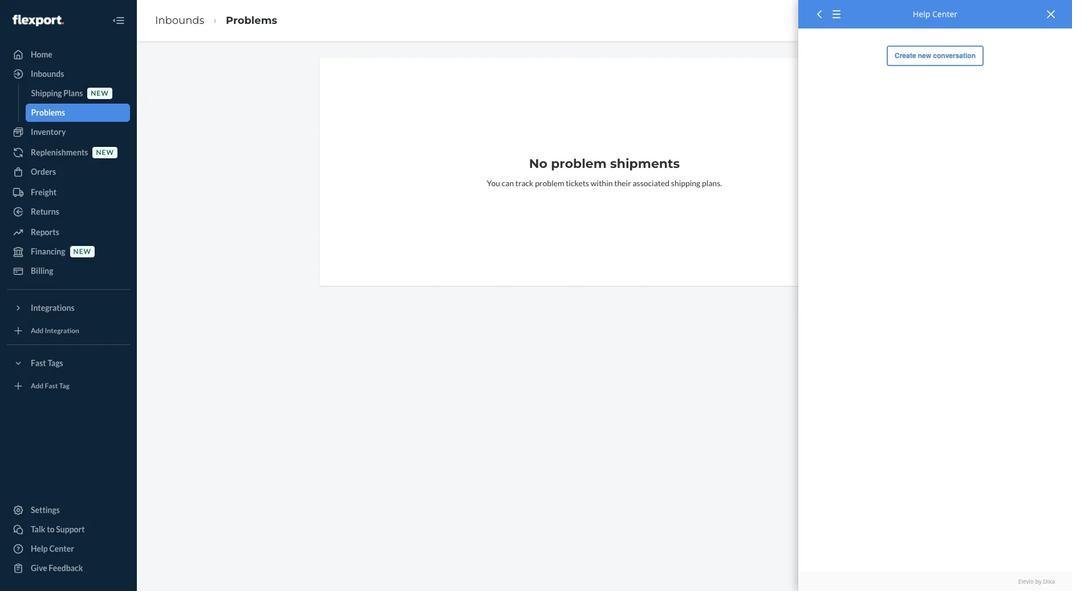 Task type: vqa. For each thing, say whether or not it's contained in the screenshot.
"Open account menu" ICON
no



Task type: describe. For each thing, give the bounding box(es) containing it.
tickets
[[566, 178, 589, 188]]

new for replenishments
[[96, 149, 114, 157]]

billing
[[31, 266, 53, 276]]

you can track problem tickets within their associated shipping plans.
[[487, 178, 722, 188]]

give
[[31, 564, 47, 574]]

0 vertical spatial help center
[[913, 9, 958, 19]]

add fast tag
[[31, 382, 70, 391]]

talk to support button
[[7, 521, 130, 539]]

plans.
[[702, 178, 722, 188]]

feedback
[[49, 564, 83, 574]]

settings
[[31, 506, 60, 516]]

replenishments
[[31, 148, 88, 157]]

1 vertical spatial inbounds
[[31, 69, 64, 79]]

integrations button
[[7, 299, 130, 318]]

orders
[[31, 167, 56, 177]]

new for financing
[[73, 248, 91, 256]]

0 vertical spatial problem
[[551, 156, 607, 172]]

track
[[515, 178, 533, 188]]

can
[[502, 178, 514, 188]]

tag
[[59, 382, 70, 391]]

shipping plans
[[31, 88, 83, 98]]

1 vertical spatial inbounds link
[[7, 65, 130, 83]]

dixa
[[1043, 578, 1055, 586]]

help center link
[[7, 541, 130, 559]]

returns link
[[7, 203, 130, 221]]

fast tags
[[31, 359, 63, 368]]

elevio by dixa
[[1018, 578, 1055, 586]]

financing
[[31, 247, 65, 257]]

0 vertical spatial help
[[913, 9, 930, 19]]

freight
[[31, 188, 56, 197]]

no problem shipments
[[529, 156, 680, 172]]

tags
[[48, 359, 63, 368]]

inbounds link inside breadcrumbs navigation
[[155, 14, 204, 27]]

new for shipping plans
[[91, 89, 109, 98]]

plans
[[63, 88, 83, 98]]

you
[[487, 178, 500, 188]]

orders link
[[7, 163, 130, 181]]

shipping
[[31, 88, 62, 98]]

integration
[[45, 327, 79, 336]]

talk
[[31, 525, 45, 535]]

problems link inside breadcrumbs navigation
[[226, 14, 277, 27]]

returns
[[31, 207, 59, 217]]



Task type: locate. For each thing, give the bounding box(es) containing it.
0 horizontal spatial help center
[[31, 545, 74, 554]]

1 horizontal spatial help center
[[913, 9, 958, 19]]

add for add fast tag
[[31, 382, 43, 391]]

add for add integration
[[31, 327, 43, 336]]

add integration
[[31, 327, 79, 336]]

talk to support
[[31, 525, 85, 535]]

center
[[932, 9, 958, 19], [49, 545, 74, 554]]

inbounds inside breadcrumbs navigation
[[155, 14, 204, 27]]

freight link
[[7, 184, 130, 202]]

0 vertical spatial add
[[31, 327, 43, 336]]

problem
[[551, 156, 607, 172], [535, 178, 564, 188]]

2 add from the top
[[31, 382, 43, 391]]

problems
[[226, 14, 277, 27], [31, 108, 65, 117]]

1 vertical spatial help
[[31, 545, 48, 554]]

no
[[529, 156, 547, 172]]

breadcrumbs navigation
[[146, 4, 286, 37]]

2 vertical spatial new
[[73, 248, 91, 256]]

fast left tag at the left bottom
[[45, 382, 58, 391]]

1 add from the top
[[31, 327, 43, 336]]

inventory link
[[7, 123, 130, 141]]

give feedback button
[[7, 560, 130, 578]]

integrations
[[31, 303, 74, 313]]

1 horizontal spatial problems
[[226, 14, 277, 27]]

0 vertical spatial inbounds link
[[155, 14, 204, 27]]

1 vertical spatial new
[[96, 149, 114, 157]]

help
[[913, 9, 930, 19], [31, 545, 48, 554]]

0 horizontal spatial help
[[31, 545, 48, 554]]

inventory
[[31, 127, 66, 137]]

1 vertical spatial center
[[49, 545, 74, 554]]

within
[[591, 178, 613, 188]]

elevio
[[1018, 578, 1034, 586]]

new up orders link
[[96, 149, 114, 157]]

fast inside dropdown button
[[31, 359, 46, 368]]

their
[[614, 178, 631, 188]]

0 horizontal spatial inbounds
[[31, 69, 64, 79]]

0 vertical spatial problems
[[226, 14, 277, 27]]

inbounds link
[[155, 14, 204, 27], [7, 65, 130, 83]]

support
[[56, 525, 85, 535]]

reports link
[[7, 224, 130, 242]]

1 horizontal spatial help
[[913, 9, 930, 19]]

reports
[[31, 228, 59, 237]]

fast tags button
[[7, 355, 130, 373]]

shipping
[[671, 178, 700, 188]]

help center
[[913, 9, 958, 19], [31, 545, 74, 554]]

new
[[91, 89, 109, 98], [96, 149, 114, 157], [73, 248, 91, 256]]

flexport logo image
[[13, 15, 64, 26]]

give feedback
[[31, 564, 83, 574]]

1 horizontal spatial problems link
[[226, 14, 277, 27]]

fast
[[31, 359, 46, 368], [45, 382, 58, 391]]

0 horizontal spatial problems link
[[25, 104, 130, 122]]

new right plans
[[91, 89, 109, 98]]

1 vertical spatial help center
[[31, 545, 74, 554]]

0 vertical spatial center
[[932, 9, 958, 19]]

settings link
[[7, 502, 130, 520]]

fast left tags
[[31, 359, 46, 368]]

1 vertical spatial problem
[[535, 178, 564, 188]]

by
[[1035, 578, 1042, 586]]

inbounds
[[155, 14, 204, 27], [31, 69, 64, 79]]

add integration link
[[7, 322, 130, 340]]

problem down 'no'
[[535, 178, 564, 188]]

add fast tag link
[[7, 378, 130, 396]]

0 vertical spatial new
[[91, 89, 109, 98]]

problem up tickets
[[551, 156, 607, 172]]

add left integration
[[31, 327, 43, 336]]

new down reports link
[[73, 248, 91, 256]]

home
[[31, 50, 52, 59]]

close navigation image
[[112, 14, 125, 27]]

to
[[47, 525, 54, 535]]

home link
[[7, 46, 130, 64]]

elevio by dixa link
[[815, 578, 1055, 586]]

problems inside breadcrumbs navigation
[[226, 14, 277, 27]]

1 vertical spatial problems link
[[25, 104, 130, 122]]

0 horizontal spatial problems
[[31, 108, 65, 117]]

billing link
[[7, 262, 130, 281]]

add down fast tags
[[31, 382, 43, 391]]

add
[[31, 327, 43, 336], [31, 382, 43, 391]]

0 horizontal spatial center
[[49, 545, 74, 554]]

1 horizontal spatial inbounds link
[[155, 14, 204, 27]]

shipments
[[610, 156, 680, 172]]

associated
[[633, 178, 670, 188]]

1 horizontal spatial center
[[932, 9, 958, 19]]

problems link
[[226, 14, 277, 27], [25, 104, 130, 122]]

1 vertical spatial add
[[31, 382, 43, 391]]

0 vertical spatial fast
[[31, 359, 46, 368]]

0 vertical spatial problems link
[[226, 14, 277, 27]]

1 vertical spatial problems
[[31, 108, 65, 117]]

0 vertical spatial inbounds
[[155, 14, 204, 27]]

0 horizontal spatial inbounds link
[[7, 65, 130, 83]]

1 vertical spatial fast
[[45, 382, 58, 391]]

1 horizontal spatial inbounds
[[155, 14, 204, 27]]



